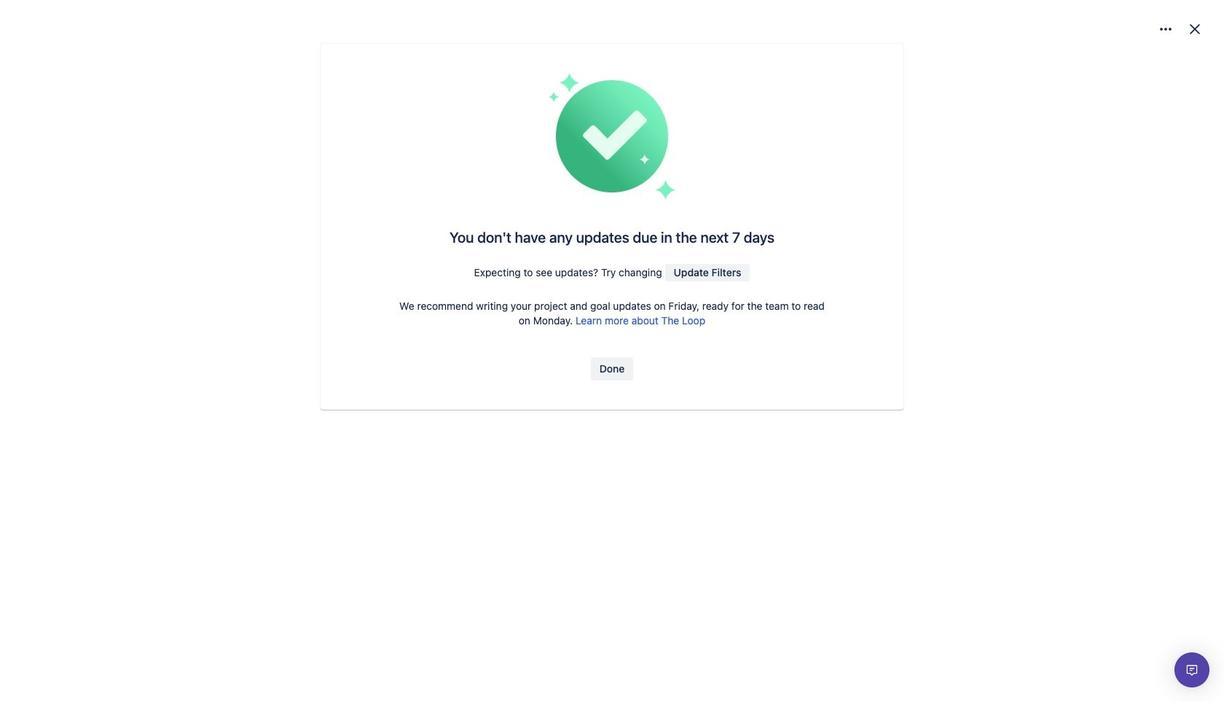 Task type: describe. For each thing, give the bounding box(es) containing it.
settings image
[[1158, 20, 1175, 38]]

open intercom messenger image
[[1184, 661, 1202, 679]]



Task type: locate. For each thing, give the bounding box(es) containing it.
close image
[[1187, 20, 1204, 38]]

Search field
[[922, 8, 1067, 32]]



Task type: vqa. For each thing, say whether or not it's contained in the screenshot.
"browse everyone" icon on the left top
no



